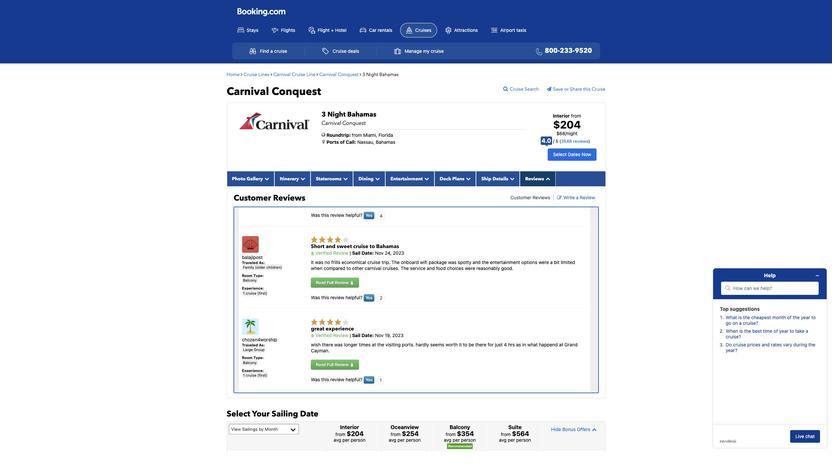 Task type: vqa. For each thing, say whether or not it's contained in the screenshot.
Perfect on the left top
no



Task type: describe. For each thing, give the bounding box(es) containing it.
as
[[516, 342, 521, 347]]

yes for short and sweet cruise to bahamas
[[366, 295, 373, 300]]

small verified icon image for short and sweet cruise to bahamas
[[311, 252, 314, 255]]

1 horizontal spatial customer reviews
[[511, 195, 550, 200]]

chevron down image for ship details
[[508, 176, 515, 181]]

2 horizontal spatial was
[[448, 260, 457, 265]]

stays link
[[232, 23, 264, 37]]

by
[[259, 426, 264, 432]]

carnival right the line
[[319, 71, 337, 78]]

interior
[[553, 113, 570, 118]]

chozen4worship traveled as: large group
[[242, 337, 277, 352]]

$68
[[557, 131, 565, 136]]

experience: for short and sweet cruise to bahamas
[[242, 286, 264, 290]]

$204 for interior from $204 $68 / night
[[553, 118, 581, 131]]

taxis
[[516, 27, 527, 33]]

ship details
[[481, 176, 508, 182]]

room for great experience
[[242, 356, 253, 360]]

review down longer
[[335, 362, 349, 367]]

dining button
[[353, 171, 385, 186]]

lines
[[258, 71, 269, 78]]

verified review for experience
[[314, 332, 348, 338]]

dates
[[568, 152, 580, 157]]

1 horizontal spatial to
[[370, 243, 375, 250]]

select for select          dates now
[[553, 152, 567, 157]]

cruise deals
[[333, 48, 359, 54]]

(
[[560, 139, 561, 144]]

sweet
[[337, 243, 352, 250]]

$354
[[457, 430, 474, 438]]

children)
[[267, 265, 282, 270]]

customer reviews link
[[511, 195, 550, 200]]

per for $204
[[342, 437, 350, 443]]

1 yes button from the top
[[364, 212, 375, 219]]

to inside 'wish there was longer times at the visiting ports. hardly seems worth it to be there for just 4 hrs as in what happend at grand cayman.'
[[463, 342, 467, 347]]

cruise inside dropdown button
[[431, 48, 444, 54]]

reviews down itinerary
[[273, 193, 305, 204]]

the inside it was no frills economical cruise trip. the onboard wifi package was spotty and the entertainment options were a bit limited when compared to other carnival cruises. the service and food choices were reasonably good.
[[482, 260, 489, 265]]

attractions
[[454, 27, 478, 33]]

photo
[[232, 176, 246, 182]]

verified for short
[[316, 250, 332, 256]]

itinerary button
[[275, 171, 311, 186]]

room type: balcony for great
[[242, 356, 264, 365]]

suite from $564 avg per person
[[499, 424, 531, 443]]

balajipost
[[242, 254, 263, 260]]

4 inside 'wish there was longer times at the visiting ports. hardly seems worth it to be there for just 4 hrs as in what happend at grand cayman.'
[[504, 342, 507, 347]]

night
[[567, 131, 578, 136]]

month
[[265, 426, 278, 432]]

cruise down large
[[246, 373, 256, 378]]

find
[[260, 48, 269, 54]]

room type: balcony for short
[[242, 273, 264, 282]]

times
[[359, 342, 371, 347]]

visiting
[[386, 342, 401, 347]]

2023 for short and sweet cruise to bahamas
[[393, 250, 404, 256]]

globe image
[[322, 132, 326, 137]]

airport taxis
[[500, 27, 527, 33]]

carnival conquest link
[[319, 71, 360, 78]]

1 vertical spatial carnival conquest
[[227, 84, 321, 99]]

3548 reviews link
[[561, 139, 588, 144]]

hotel
[[335, 27, 347, 33]]

chevron up image
[[590, 427, 597, 432]]

cruise right the share
[[592, 86, 605, 92]]

was for short
[[311, 294, 320, 300]]

balajipost image
[[242, 236, 259, 253]]

a for find
[[270, 48, 273, 54]]

car
[[369, 27, 377, 33]]

chozen4worship image
[[242, 318, 259, 335]]

chevron down image for dining
[[374, 176, 380, 181]]

$564
[[512, 430, 529, 438]]

helpful? for and
[[346, 294, 363, 300]]

helpful? for experience
[[346, 377, 363, 382]]

select          dates now link
[[548, 149, 597, 161]]

service
[[410, 266, 426, 271]]

be
[[469, 342, 474, 347]]

1 vertical spatial the
[[401, 266, 409, 271]]

avg for $204
[[334, 437, 341, 443]]

line
[[307, 71, 315, 78]]

from for interior from $204 $68 / night
[[571, 113, 581, 118]]

review for and
[[330, 294, 344, 300]]

balajipost traveled as: family (older children)
[[242, 254, 282, 270]]

short
[[311, 243, 325, 250]]

1 was this review helpful? yes from the top
[[311, 212, 373, 218]]

cruise down family
[[246, 291, 256, 295]]

reviews
[[573, 139, 588, 144]]

reviews left edit icon
[[533, 195, 550, 200]]

bonus
[[562, 426, 576, 432]]

flight
[[318, 27, 330, 33]]

type: for great experience
[[253, 356, 264, 360]]

person for $204
[[351, 437, 366, 443]]

review up longer
[[333, 332, 348, 338]]

| for and
[[350, 250, 351, 256]]

conquest inside 3 night bahamas carnival conquest
[[342, 119, 366, 127]]

deals
[[348, 48, 359, 54]]

0 horizontal spatial was
[[315, 260, 323, 265]]

view sailings by month
[[231, 426, 278, 432]]

chevron down image for photo gallery
[[263, 176, 269, 181]]

spotty
[[458, 260, 471, 265]]

0 horizontal spatial and
[[326, 243, 336, 250]]

angle right image for carnival cruise line
[[317, 72, 318, 77]]

per for $564
[[508, 437, 515, 443]]

2 there from the left
[[475, 342, 487, 347]]

traveled for short and sweet cruise to bahamas
[[242, 261, 258, 265]]

cruises link
[[400, 23, 437, 37]]

carnival right lines
[[273, 71, 291, 78]]

cruise inside it was no frills economical cruise trip. the onboard wifi package was spotty and the entertainment options were a bit limited when compared to other carnival cruises. the service and food choices were reasonably good.
[[367, 260, 380, 265]]

1 vertical spatial conquest
[[272, 84, 321, 99]]

angle right image for carnival conquest
[[360, 72, 361, 77]]

reasonably
[[477, 266, 500, 271]]

review for experience
[[330, 377, 344, 382]]

select your sailing date
[[227, 409, 318, 420]]

manage
[[405, 48, 422, 54]]

full for experience
[[327, 362, 334, 367]]

flights
[[281, 27, 295, 33]]

3 for 3 night bahamas
[[363, 71, 365, 78]]

1 helpful? from the top
[[346, 212, 363, 218]]

a inside it was no frills economical cruise trip. the onboard wifi package was spotty and the entertainment options were a bit limited when compared to other carnival cruises. the service and food choices were reasonably good.
[[550, 260, 553, 265]]

chevron down image for staterooms
[[342, 176, 348, 181]]

| for experience
[[350, 332, 351, 338]]

review right write
[[580, 195, 595, 200]]

of
[[340, 139, 345, 145]]

oceanview from $254 avg per person
[[389, 424, 421, 443]]

from for interior from $204 avg per person
[[336, 432, 345, 437]]

yes for great experience
[[366, 378, 373, 383]]

3 for 3 night bahamas carnival conquest
[[322, 110, 326, 119]]

great
[[311, 325, 324, 332]]

| sail date: nov 24, 2023
[[348, 250, 404, 256]]

2 horizontal spatial and
[[473, 260, 481, 265]]

1 at from the left
[[372, 342, 376, 347]]

(older
[[255, 265, 265, 270]]

chevron down image for deck plans
[[464, 176, 471, 181]]

traveled for great experience
[[242, 343, 258, 347]]

save or share this cruise link
[[547, 86, 605, 92]]

staterooms
[[316, 176, 342, 182]]

balcony inside balcony from $354 avg per person
[[450, 424, 470, 430]]

oceanview
[[391, 424, 419, 430]]

wish
[[311, 342, 321, 347]]

sail for experience
[[352, 332, 360, 338]]

cruise for cruise deals
[[333, 48, 347, 54]]

0 vertical spatial the
[[392, 260, 400, 265]]

cayman.
[[311, 348, 330, 354]]

ports.
[[402, 342, 415, 347]]

9520
[[575, 46, 592, 55]]

/ inside the interior from $204 $68 / night
[[565, 131, 567, 136]]

travel menu navigation
[[232, 42, 600, 59]]

a for write
[[576, 195, 579, 200]]

as: for great experience
[[259, 343, 265, 347]]

manage my cruise button
[[387, 44, 451, 57]]

carnival down angle right icon
[[227, 84, 269, 99]]

was this review helpful? yes for experience
[[311, 377, 373, 383]]

the inside 'wish there was longer times at the visiting ports. hardly seems worth it to be there for just 4 hrs as in what happend at grand cayman.'
[[377, 342, 384, 347]]

entertainment button
[[385, 171, 434, 186]]

cruise right 'find'
[[274, 48, 287, 54]]

map marker image
[[322, 139, 325, 144]]

cruise right sweet
[[353, 243, 368, 250]]

write
[[564, 195, 575, 200]]

experience: for great experience
[[242, 368, 264, 373]]

offers
[[577, 426, 590, 432]]

interior from $204 $68 / night
[[553, 113, 581, 136]]

type: for short and sweet cruise to bahamas
[[253, 273, 264, 278]]

choices
[[447, 266, 464, 271]]

from for suite from $564 avg per person
[[501, 432, 511, 437]]

carnival cruise line link
[[273, 71, 315, 78]]

entertainment
[[490, 260, 520, 265]]

call:
[[346, 139, 356, 145]]

$254
[[402, 430, 419, 438]]

cruise left the line
[[292, 71, 305, 78]]

0 horizontal spatial 4
[[380, 213, 383, 218]]

verified review for and
[[314, 250, 348, 256]]

dining
[[359, 176, 374, 182]]

hrs
[[508, 342, 515, 347]]

chozen4worship
[[242, 337, 277, 342]]

0 horizontal spatial customer reviews
[[234, 193, 305, 204]]

onboard
[[401, 260, 419, 265]]

date: for great experience
[[362, 332, 374, 338]]

deck plans button
[[434, 171, 476, 186]]

1 for short
[[243, 291, 245, 295]]

deck
[[440, 176, 451, 182]]

room for short and sweet cruise to bahamas
[[242, 273, 253, 278]]



Task type: locate. For each thing, give the bounding box(es) containing it.
2 nov from the top
[[375, 332, 384, 338]]

2 helpful? from the top
[[346, 294, 363, 300]]

1 read full review button from the top
[[311, 278, 359, 288]]

2 vertical spatial helpful?
[[346, 377, 363, 382]]

1 vertical spatial read full review
[[316, 362, 350, 367]]

attractions link
[[440, 23, 483, 37]]

cruise inside travel menu navigation
[[333, 48, 347, 54]]

avg for $254
[[389, 437, 396, 443]]

to down the "economical"
[[347, 266, 351, 271]]

florida
[[379, 132, 393, 138]]

cruise for cruise search
[[510, 86, 524, 92]]

deck plans
[[440, 176, 464, 182]]

was left longer
[[334, 342, 343, 347]]

it was no frills economical cruise trip. the onboard wifi package was spotty and the entertainment options were a bit limited when compared to other carnival cruises. the service and food choices were reasonably good.
[[311, 260, 575, 271]]

from down interior
[[336, 432, 345, 437]]

2 read full review button from the top
[[311, 360, 359, 370]]

a left bit
[[550, 260, 553, 265]]

1 vertical spatial yes
[[366, 295, 373, 300]]

date: up times
[[362, 332, 374, 338]]

per
[[342, 437, 350, 443], [398, 437, 405, 443], [453, 437, 460, 443], [508, 437, 515, 443]]

chevron down image for entertainment
[[423, 176, 429, 181]]

0 vertical spatial was
[[311, 212, 320, 218]]

view sailings by month link
[[229, 424, 299, 435]]

avg inside oceanview from $254 avg per person
[[389, 437, 396, 443]]

(first)
[[257, 291, 267, 295], [257, 373, 267, 378]]

/ left 5
[[553, 139, 555, 144]]

select for select your sailing date
[[227, 409, 250, 420]]

per down suite
[[508, 437, 515, 443]]

carnival conquest main content
[[223, 67, 609, 453]]

1 full from the top
[[327, 280, 334, 285]]

traveled inside the balajipost traveled as: family (older children)
[[242, 261, 258, 265]]

car rentals link
[[354, 23, 398, 37]]

cruise deals link
[[315, 44, 366, 57]]

read for short
[[316, 280, 326, 285]]

2 verified from the top
[[316, 332, 332, 338]]

small verified icon image down great
[[311, 334, 314, 338]]

1 vertical spatial 3
[[322, 110, 326, 119]]

1 vertical spatial to
[[347, 266, 351, 271]]

1 | from the top
[[350, 250, 351, 256]]

person
[[351, 437, 366, 443], [406, 437, 421, 443], [461, 437, 476, 443], [516, 437, 531, 443]]

from inside balcony from $354 avg per person
[[446, 432, 456, 437]]

cruise left 'deals'
[[333, 48, 347, 54]]

read full review for and
[[316, 280, 350, 285]]

1 vertical spatial experience: 1 cruise (first)
[[242, 368, 267, 378]]

nov left 24, at the bottom of the page
[[375, 250, 384, 256]]

5 chevron down image from the left
[[464, 176, 471, 181]]

to inside it was no frills economical cruise trip. the onboard wifi package was spotty and the entertainment options were a bit limited when compared to other carnival cruises. the service and food choices were reasonably good.
[[347, 266, 351, 271]]

1 verified review from the top
[[314, 250, 348, 256]]

seems
[[430, 342, 444, 347]]

0 vertical spatial as:
[[259, 261, 265, 265]]

0 vertical spatial and
[[326, 243, 336, 250]]

reviews up the customer reviews link
[[525, 176, 544, 182]]

3 right carnival conquest link
[[363, 71, 365, 78]]

2023
[[393, 250, 404, 256], [392, 332, 404, 338]]

angle right image right lines
[[271, 72, 272, 77]]

1 yes from the top
[[366, 213, 373, 218]]

$204 for interior from $204 avg per person
[[347, 430, 364, 438]]

entertainment
[[391, 176, 423, 182]]

3 angle right image from the left
[[360, 72, 361, 77]]

per inside interior from $204 avg per person
[[342, 437, 350, 443]]

in
[[522, 342, 526, 347]]

chevron down image for itinerary
[[299, 176, 305, 181]]

1 horizontal spatial there
[[475, 342, 487, 347]]

select down (
[[553, 152, 567, 157]]

sail
[[352, 250, 360, 256], [352, 332, 360, 338]]

0 vertical spatial read full review
[[316, 280, 350, 285]]

2 room type: balcony from the top
[[242, 356, 264, 365]]

chevron down image
[[374, 176, 380, 181], [508, 176, 515, 181]]

1 vertical spatial a
[[576, 195, 579, 200]]

experience: 1 cruise (first) for short
[[242, 286, 267, 295]]

1 was from the top
[[311, 212, 320, 218]]

1 horizontal spatial a
[[550, 260, 553, 265]]

review up frills
[[333, 250, 348, 256]]

night for 3 night bahamas carnival conquest
[[328, 110, 346, 119]]

review down compared
[[335, 280, 349, 285]]

+
[[331, 27, 334, 33]]

0 vertical spatial read
[[316, 280, 326, 285]]

1 vertical spatial $204
[[347, 430, 364, 438]]

3 chevron down image from the left
[[342, 176, 348, 181]]

flight + hotel
[[318, 27, 347, 33]]

chevron down image left dining
[[342, 176, 348, 181]]

(first) for great experience
[[257, 373, 267, 378]]

chevron down image inside staterooms dropdown button
[[342, 176, 348, 181]]

avg inside interior from $204 avg per person
[[334, 437, 341, 443]]

nov for great experience
[[375, 332, 384, 338]]

balcony down family
[[243, 278, 257, 282]]

800-233-9520 link
[[533, 46, 592, 56]]

verified review link up no
[[311, 250, 348, 256]]

this right the share
[[583, 86, 591, 92]]

4 avg from the left
[[499, 437, 507, 443]]

1 vertical spatial balcony
[[243, 360, 257, 365]]

| sail date: nov 19, 2023
[[348, 332, 404, 338]]

chevron down image inside entertainment 'dropdown button'
[[423, 176, 429, 181]]

0 vertical spatial balcony
[[243, 278, 257, 282]]

hardly
[[416, 342, 429, 347]]

2 vertical spatial was
[[311, 377, 320, 382]]

was down the cayman.
[[311, 377, 320, 382]]

this for 2
[[321, 294, 329, 300]]

save or share this cruise
[[553, 86, 605, 92]]

1 for great
[[243, 373, 245, 378]]

1 read from the top
[[316, 280, 326, 285]]

/ inside 4.0 / 5 ( 3548 reviews )
[[553, 139, 555, 144]]

bahamas inside 3 night bahamas carnival conquest
[[347, 110, 376, 119]]

1 vertical spatial 2023
[[392, 332, 404, 338]]

1 vertical spatial was this review helpful? yes
[[311, 294, 373, 300]]

room type: balcony down family
[[242, 273, 264, 282]]

1 vertical spatial small verified icon image
[[311, 334, 314, 338]]

bit
[[554, 260, 560, 265]]

search
[[525, 86, 539, 92]]

1 vertical spatial review
[[330, 294, 344, 300]]

0 vertical spatial were
[[539, 260, 549, 265]]

1 vertical spatial helpful?
[[346, 294, 363, 300]]

person inside oceanview from $254 avg per person
[[406, 437, 421, 443]]

1 verified from the top
[[316, 250, 332, 256]]

1 horizontal spatial 3
[[363, 71, 365, 78]]

0 vertical spatial conquest
[[338, 71, 359, 78]]

traveled up large
[[242, 343, 258, 347]]

2 chevron down image from the left
[[299, 176, 305, 181]]

verified up wish
[[316, 332, 332, 338]]

write a review link
[[557, 195, 595, 200]]

2 experience: from the top
[[242, 368, 264, 373]]

trip.
[[382, 260, 390, 265]]

1 horizontal spatial 4
[[504, 342, 507, 347]]

0 vertical spatial helpful?
[[346, 212, 363, 218]]

good.
[[501, 266, 514, 271]]

to left 24, at the bottom of the page
[[370, 243, 375, 250]]

2 person from the left
[[406, 437, 421, 443]]

type: down the group
[[253, 356, 264, 360]]

3 was this review helpful? yes from the top
[[311, 377, 373, 383]]

2 experience: 1 cruise (first) from the top
[[242, 368, 267, 378]]

customer reviews
[[234, 193, 305, 204], [511, 195, 550, 200]]

person for $564
[[516, 437, 531, 443]]

0 vertical spatial full
[[327, 280, 334, 285]]

was down the when
[[311, 294, 320, 300]]

there up the cayman.
[[322, 342, 333, 347]]

0 horizontal spatial the
[[392, 260, 400, 265]]

0 vertical spatial $204
[[553, 118, 581, 131]]

avg left "$564"
[[499, 437, 507, 443]]

3 avg from the left
[[444, 437, 452, 443]]

avg inside balcony from $354 avg per person
[[444, 437, 452, 443]]

4 per from the left
[[508, 437, 515, 443]]

3 yes button from the top
[[364, 377, 375, 384]]

1 nov from the top
[[375, 250, 384, 256]]

5
[[556, 139, 558, 144]]

booking.com home image
[[237, 8, 285, 16]]

1 vertical spatial nov
[[375, 332, 384, 338]]

roundtrip: from miami, florida
[[327, 132, 393, 138]]

0 horizontal spatial 3
[[322, 110, 326, 119]]

2 per from the left
[[398, 437, 405, 443]]

experience:
[[242, 286, 264, 290], [242, 368, 264, 373]]

this for 1
[[321, 377, 329, 382]]

angle right image left 3 night bahamas
[[360, 72, 361, 77]]

small verified icon image
[[311, 252, 314, 255], [311, 334, 314, 338]]

1 vertical spatial 4
[[504, 342, 507, 347]]

my
[[423, 48, 430, 54]]

a inside navigation
[[270, 48, 273, 54]]

2 room from the top
[[242, 356, 253, 360]]

a right write
[[576, 195, 579, 200]]

balcony for great
[[243, 360, 257, 365]]

1 horizontal spatial $204
[[553, 118, 581, 131]]

2 (first) from the top
[[257, 373, 267, 378]]

as: inside chozen4worship traveled as: large group
[[259, 343, 265, 347]]

from up ports of call: nassau, bahamas
[[352, 132, 362, 138]]

experience: 1 cruise (first)
[[242, 286, 267, 295], [242, 368, 267, 378]]

0 vertical spatial type:
[[253, 273, 264, 278]]

0 vertical spatial experience: 1 cruise (first)
[[242, 286, 267, 295]]

the up cruises.
[[392, 260, 400, 265]]

1 horizontal spatial select
[[553, 152, 567, 157]]

it
[[459, 342, 462, 347]]

$204 inside the interior from $204 $68 / night
[[553, 118, 581, 131]]

2 was from the top
[[311, 294, 320, 300]]

read full review button down compared
[[311, 278, 359, 288]]

3 inside 3 night bahamas carnival conquest
[[322, 110, 326, 119]]

cruise search
[[510, 86, 539, 92]]

full down compared
[[327, 280, 334, 285]]

customer reviews down 'reviews' dropdown button
[[511, 195, 550, 200]]

0 horizontal spatial $204
[[347, 430, 364, 438]]

0 horizontal spatial /
[[553, 139, 555, 144]]

details
[[493, 176, 508, 182]]

2 read full review from the top
[[316, 362, 350, 367]]

ship details button
[[476, 171, 520, 186]]

carnival up roundtrip:
[[322, 119, 341, 127]]

nassau,
[[357, 139, 375, 145]]

4 chevron down image from the left
[[423, 176, 429, 181]]

0 vertical spatial night
[[366, 71, 378, 78]]

full down the cayman.
[[327, 362, 334, 367]]

0 vertical spatial nov
[[375, 250, 384, 256]]

was up short at the bottom
[[311, 212, 320, 218]]

1 experience: from the top
[[242, 286, 264, 290]]

0 vertical spatial 4
[[380, 213, 383, 218]]

4 person from the left
[[516, 437, 531, 443]]

2 yes from the top
[[366, 295, 373, 300]]

1 vertical spatial traveled
[[242, 343, 258, 347]]

0 horizontal spatial customer
[[234, 193, 271, 204]]

3 yes from the top
[[366, 378, 373, 383]]

1 (first) from the top
[[257, 291, 267, 295]]

longer
[[344, 342, 358, 347]]

1 horizontal spatial were
[[539, 260, 549, 265]]

from down suite
[[501, 432, 511, 437]]

2 chevron down image from the left
[[508, 176, 515, 181]]

reviews inside dropdown button
[[525, 176, 544, 182]]

chevron down image inside 'ship details' dropdown button
[[508, 176, 515, 181]]

this for 4
[[321, 212, 329, 218]]

conquest up 'roundtrip: from miami, florida'
[[342, 119, 366, 127]]

1 horizontal spatial and
[[427, 266, 435, 271]]

experience: 1 cruise (first) for great
[[242, 368, 267, 378]]

cruises.
[[383, 266, 399, 271]]

per inside balcony from $354 avg per person
[[453, 437, 460, 443]]

1 chevron down image from the left
[[374, 176, 380, 181]]

chevron down image inside deck plans dropdown button
[[464, 176, 471, 181]]

cruise search link
[[503, 86, 546, 92]]

chevron down image left 'entertainment'
[[374, 176, 380, 181]]

were down spotty
[[465, 266, 475, 271]]

per for $254
[[398, 437, 405, 443]]

type:
[[253, 273, 264, 278], [253, 356, 264, 360]]

at left grand
[[559, 342, 563, 347]]

to
[[370, 243, 375, 250], [347, 266, 351, 271], [463, 342, 467, 347]]

1 room type: balcony from the top
[[242, 273, 264, 282]]

carnival
[[365, 266, 381, 271]]

balcony for short
[[243, 278, 257, 282]]

2 sail from the top
[[352, 332, 360, 338]]

it
[[311, 260, 314, 265]]

cruise left search
[[510, 86, 524, 92]]

night
[[366, 71, 378, 78], [328, 110, 346, 119]]

paper plane image
[[547, 87, 553, 91]]

per down interior
[[342, 437, 350, 443]]

1 person from the left
[[351, 437, 366, 443]]

angle right image
[[271, 72, 272, 77], [317, 72, 318, 77], [360, 72, 361, 77]]

cruise right my
[[431, 48, 444, 54]]

1 type: from the top
[[253, 273, 264, 278]]

select          dates now
[[553, 152, 591, 157]]

traveled up family
[[242, 261, 258, 265]]

room down family
[[242, 273, 253, 278]]

small verified icon image for great experience
[[311, 334, 314, 338]]

as: for short and sweet cruise to bahamas
[[259, 261, 265, 265]]

1 review from the top
[[330, 212, 344, 218]]

2 verified review link from the top
[[311, 332, 348, 338]]

1 horizontal spatial was
[[334, 342, 343, 347]]

2023 right 19,
[[392, 332, 404, 338]]

balcony up recommended image
[[450, 424, 470, 430]]

0 vertical spatial yes
[[366, 213, 373, 218]]

0 vertical spatial carnival conquest
[[319, 71, 359, 78]]

customer reviews down gallery
[[234, 193, 305, 204]]

2 vertical spatial and
[[427, 266, 435, 271]]

2 small verified icon image from the top
[[311, 334, 314, 338]]

2 as: from the top
[[259, 343, 265, 347]]

economical
[[342, 260, 366, 265]]

1 per from the left
[[342, 437, 350, 443]]

worth
[[446, 342, 458, 347]]

avg for $564
[[499, 437, 507, 443]]

photo gallery
[[232, 176, 263, 182]]

1 vertical spatial select
[[227, 409, 250, 420]]

from inside oceanview from $254 avg per person
[[391, 432, 401, 437]]

read full review button for and
[[311, 278, 359, 288]]

person inside interior from $204 avg per person
[[351, 437, 366, 443]]

was inside 'wish there was longer times at the visiting ports. hardly seems worth it to be there for just 4 hrs as in what happend at grand cayman.'
[[334, 342, 343, 347]]

19,
[[385, 332, 391, 338]]

was
[[315, 260, 323, 265], [448, 260, 457, 265], [334, 342, 343, 347]]

3 per from the left
[[453, 437, 460, 443]]

2 | from the top
[[350, 332, 351, 338]]

experience: 1 cruise (first) down '(older'
[[242, 286, 267, 295]]

2 read from the top
[[316, 362, 326, 367]]

the down onboard at bottom
[[401, 266, 409, 271]]

avg inside suite from $564 avg per person
[[499, 437, 507, 443]]

per inside suite from $564 avg per person
[[508, 437, 515, 443]]

avg for $354
[[444, 437, 452, 443]]

what
[[527, 342, 538, 347]]

yes button for short and sweet cruise to bahamas
[[364, 294, 375, 302]]

verified for great
[[316, 332, 332, 338]]

2 vertical spatial conquest
[[342, 119, 366, 127]]

1 small verified icon image from the top
[[311, 252, 314, 255]]

0 vertical spatial room type: balcony
[[242, 273, 264, 282]]

0 vertical spatial (first)
[[257, 291, 267, 295]]

options
[[521, 260, 537, 265]]

chevron down image inside itinerary dropdown button
[[299, 176, 305, 181]]

small verified icon image down short at the bottom
[[311, 252, 314, 255]]

nov for short and sweet cruise to bahamas
[[375, 250, 384, 256]]

0 vertical spatial select
[[553, 152, 567, 157]]

was
[[311, 212, 320, 218], [311, 294, 320, 300], [311, 377, 320, 382]]

carnival inside 3 night bahamas carnival conquest
[[322, 119, 341, 127]]

night for 3 night bahamas
[[366, 71, 378, 78]]

night inside 3 night bahamas carnival conquest
[[328, 110, 346, 119]]

verified review link for experience
[[311, 332, 348, 338]]

2 review from the top
[[330, 294, 344, 300]]

angle right image
[[241, 72, 243, 77]]

per for $354
[[453, 437, 460, 443]]

from inside interior from $204 avg per person
[[336, 432, 345, 437]]

1 horizontal spatial customer
[[511, 195, 531, 200]]

customer
[[234, 193, 271, 204], [511, 195, 531, 200]]

or
[[564, 86, 569, 92]]

conquest down "cruise deals"
[[338, 71, 359, 78]]

carnival cruise line
[[273, 71, 315, 78]]

read full review button down the cayman.
[[311, 360, 359, 370]]

1 verified review link from the top
[[311, 250, 348, 256]]

chevron up image
[[544, 176, 550, 181]]

experience: 1 cruise (first) down the group
[[242, 368, 267, 378]]

verified review up wish
[[314, 332, 348, 338]]

2 date: from the top
[[362, 332, 374, 338]]

verified review link up wish
[[311, 332, 348, 338]]

0 vertical spatial verified
[[316, 250, 332, 256]]

1 horizontal spatial at
[[559, 342, 563, 347]]

0 vertical spatial yes button
[[364, 212, 375, 219]]

0 vertical spatial traveled
[[242, 261, 258, 265]]

$204 inside interior from $204 avg per person
[[347, 430, 364, 438]]

date: up carnival
[[362, 250, 374, 256]]

2
[[380, 295, 383, 301]]

from for balcony from $354 avg per person
[[446, 432, 456, 437]]

avg up recommended image
[[444, 437, 452, 443]]

)
[[588, 139, 590, 144]]

sail for and
[[352, 250, 360, 256]]

cruise for cruise lines
[[244, 71, 257, 78]]

was this review helpful? yes for and
[[311, 294, 373, 300]]

1 vertical spatial /
[[553, 139, 555, 144]]

home
[[227, 71, 240, 78]]

2 was this review helpful? yes from the top
[[311, 294, 373, 300]]

1 chevron down image from the left
[[263, 176, 269, 181]]

0 vertical spatial read full review button
[[311, 278, 359, 288]]

the
[[482, 260, 489, 265], [377, 342, 384, 347]]

interior
[[340, 424, 359, 430]]

and right short at the bottom
[[326, 243, 336, 250]]

the up reasonably
[[482, 260, 489, 265]]

800-
[[545, 46, 560, 55]]

2023 for great experience
[[392, 332, 404, 338]]

2 type: from the top
[[253, 356, 264, 360]]

2 vertical spatial review
[[330, 377, 344, 382]]

avg down oceanview
[[389, 437, 396, 443]]

chevron down image
[[263, 176, 269, 181], [299, 176, 305, 181], [342, 176, 348, 181], [423, 176, 429, 181], [464, 176, 471, 181]]

full for and
[[327, 280, 334, 285]]

chevron down image inside photo gallery dropdown button
[[263, 176, 269, 181]]

date: for short and sweet cruise to bahamas
[[362, 250, 374, 256]]

search image
[[503, 86, 510, 91]]

0 horizontal spatial were
[[465, 266, 475, 271]]

find a cruise
[[260, 48, 287, 54]]

angle right image for cruise lines
[[271, 72, 272, 77]]

customer down 'reviews' dropdown button
[[511, 195, 531, 200]]

the
[[392, 260, 400, 265], [401, 266, 409, 271]]

from inside the interior from $204 $68 / night
[[571, 113, 581, 118]]

2 at from the left
[[559, 342, 563, 347]]

select up view
[[227, 409, 250, 420]]

car rentals
[[369, 27, 392, 33]]

1 horizontal spatial angle right image
[[317, 72, 318, 77]]

1 room from the top
[[242, 273, 253, 278]]

from for oceanview from $254 avg per person
[[391, 432, 401, 437]]

1 avg from the left
[[334, 437, 341, 443]]

traveled inside chozen4worship traveled as: large group
[[242, 343, 258, 347]]

(first) down '(older'
[[257, 291, 267, 295]]

0 vertical spatial verified review
[[314, 250, 348, 256]]

1 vertical spatial type:
[[253, 356, 264, 360]]

1 horizontal spatial /
[[565, 131, 567, 136]]

chevron down image left itinerary
[[263, 176, 269, 181]]

verified review link for and
[[311, 250, 348, 256]]

0 horizontal spatial at
[[372, 342, 376, 347]]

chevron down image left staterooms
[[299, 176, 305, 181]]

3 review from the top
[[330, 377, 344, 382]]

1 read full review from the top
[[316, 280, 350, 285]]

write a review
[[564, 195, 595, 200]]

3 person from the left
[[461, 437, 476, 443]]

room type: balcony down large
[[242, 356, 264, 365]]

photo gallery button
[[227, 171, 275, 186]]

airport taxis link
[[486, 23, 532, 37]]

chevron down image inside dining dropdown button
[[374, 176, 380, 181]]

0 vertical spatial room
[[242, 273, 253, 278]]

from for roundtrip: from miami, florida
[[352, 132, 362, 138]]

2 vertical spatial balcony
[[450, 424, 470, 430]]

recommended image
[[447, 444, 473, 449]]

night up roundtrip:
[[328, 110, 346, 119]]

angle right image right the line
[[317, 72, 318, 77]]

1 horizontal spatial the
[[401, 266, 409, 271]]

this up short at the bottom
[[321, 212, 329, 218]]

sail up longer
[[352, 332, 360, 338]]

1 experience: 1 cruise (first) from the top
[[242, 286, 267, 295]]

0 horizontal spatial there
[[322, 342, 333, 347]]

per inside oceanview from $254 avg per person
[[398, 437, 405, 443]]

was for great
[[311, 377, 320, 382]]

balcony down large
[[243, 360, 257, 365]]

3 helpful? from the top
[[346, 377, 363, 382]]

1 sail from the top
[[352, 250, 360, 256]]

0 vertical spatial to
[[370, 243, 375, 250]]

1 vertical spatial (first)
[[257, 373, 267, 378]]

1 there from the left
[[322, 342, 333, 347]]

1 vertical spatial verified review
[[314, 332, 348, 338]]

0 horizontal spatial night
[[328, 110, 346, 119]]

0 vertical spatial 2023
[[393, 250, 404, 256]]

as: up the group
[[259, 343, 265, 347]]

read down the when
[[316, 280, 326, 285]]

home link
[[227, 71, 240, 78]]

experience: down large
[[242, 368, 264, 373]]

1 vertical spatial verified review link
[[311, 332, 348, 338]]

2 verified review from the top
[[314, 332, 348, 338]]

1 vertical spatial sail
[[352, 332, 360, 338]]

as: inside the balajipost traveled as: family (older children)
[[259, 261, 265, 265]]

1 vertical spatial night
[[328, 110, 346, 119]]

yes button for great experience
[[364, 377, 375, 384]]

1 vertical spatial |
[[350, 332, 351, 338]]

2 yes button from the top
[[364, 294, 375, 302]]

food
[[436, 266, 446, 271]]

1 vertical spatial yes button
[[364, 294, 375, 302]]

1 vertical spatial and
[[473, 260, 481, 265]]

1 vertical spatial were
[[465, 266, 475, 271]]

2 angle right image from the left
[[317, 72, 318, 77]]

night right carnival conquest link
[[366, 71, 378, 78]]

and right spotty
[[473, 260, 481, 265]]

as: up '(older'
[[259, 261, 265, 265]]

person for $254
[[406, 437, 421, 443]]

2 traveled from the top
[[242, 343, 258, 347]]

1 traveled from the top
[[242, 261, 258, 265]]

from inside suite from $564 avg per person
[[501, 432, 511, 437]]

0 vertical spatial |
[[350, 250, 351, 256]]

0 horizontal spatial a
[[270, 48, 273, 54]]

carnival conquest down cruise deals link
[[319, 71, 359, 78]]

1 as: from the top
[[259, 261, 265, 265]]

1 angle right image from the left
[[271, 72, 272, 77]]

from right interior
[[571, 113, 581, 118]]

1 vertical spatial room
[[242, 356, 253, 360]]

select
[[553, 152, 567, 157], [227, 409, 250, 420]]

person inside suite from $564 avg per person
[[516, 437, 531, 443]]

233-
[[560, 46, 575, 55]]

3 was from the top
[[311, 377, 320, 382]]

(first) for short and sweet cruise to bahamas
[[257, 291, 267, 295]]

2 vertical spatial yes button
[[364, 377, 375, 384]]

read full review down the cayman.
[[316, 362, 350, 367]]

2 avg from the left
[[389, 437, 396, 443]]

read full review for experience
[[316, 362, 350, 367]]

1 date: from the top
[[362, 250, 374, 256]]

read for great
[[316, 362, 326, 367]]

room down large
[[242, 356, 253, 360]]

to right it on the bottom
[[463, 342, 467, 347]]

this down the when
[[321, 294, 329, 300]]

2 full from the top
[[327, 362, 334, 367]]

carnival cruise line image
[[239, 112, 310, 130]]

edit image
[[557, 195, 562, 200]]

read full review button for experience
[[311, 360, 359, 370]]

1 vertical spatial read
[[316, 362, 326, 367]]

0 horizontal spatial the
[[377, 342, 384, 347]]

limited
[[561, 260, 575, 265]]

person for $354
[[461, 437, 476, 443]]

1 vertical spatial was
[[311, 294, 320, 300]]

1 vertical spatial full
[[327, 362, 334, 367]]

0 vertical spatial a
[[270, 48, 273, 54]]

roundtrip:
[[327, 132, 351, 138]]

/ up 4.0 / 5 ( 3548 reviews )
[[565, 131, 567, 136]]

person inside balcony from $354 avg per person
[[461, 437, 476, 443]]

chevron down image left deck
[[423, 176, 429, 181]]



